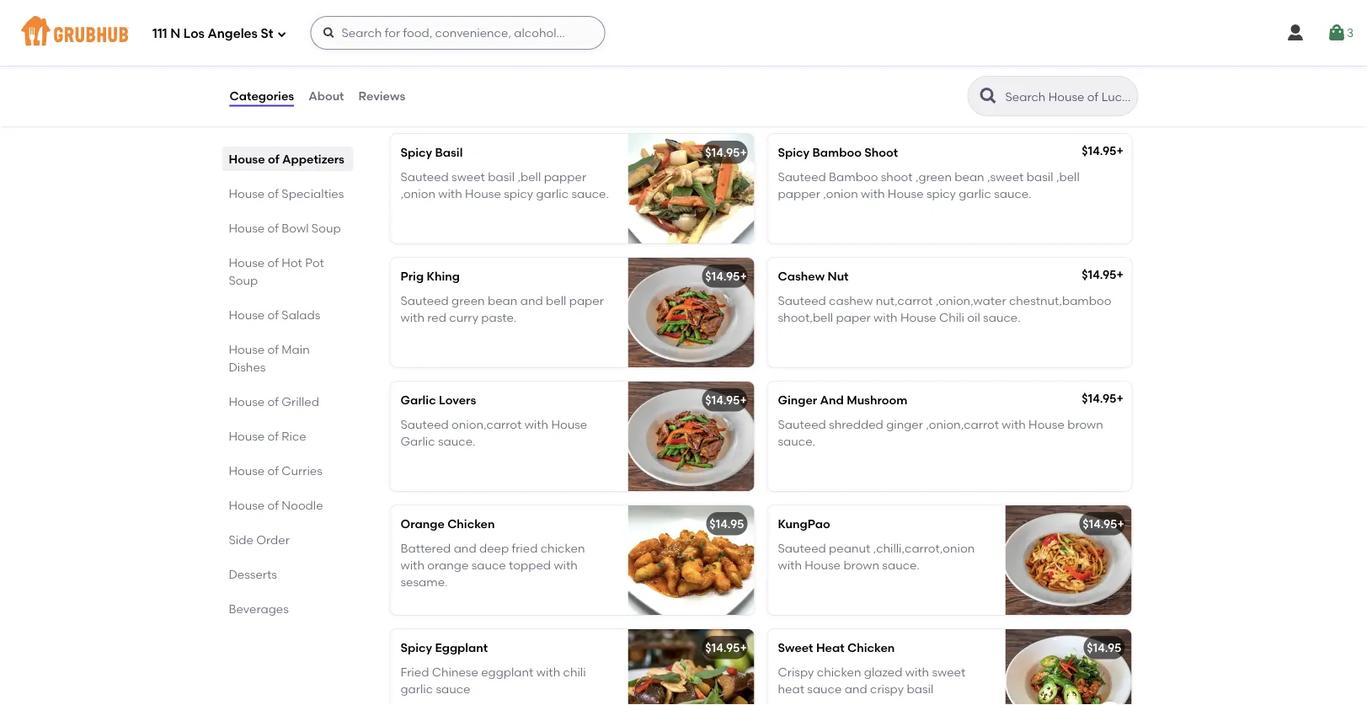 Task type: vqa. For each thing, say whether or not it's contained in the screenshot.
'and' within the cold hero and wraps
no



Task type: locate. For each thing, give the bounding box(es) containing it.
paper inside sauteed cashew nut,carrot ,onion,water chestnut,bamboo shoot,bell paper with house chili oil sauce.
[[836, 310, 871, 325]]

1 horizontal spatial brown
[[1068, 417, 1104, 431]]

0 horizontal spatial ,onion
[[401, 186, 436, 201]]

0 vertical spatial dishes
[[517, 76, 576, 98]]

1 vertical spatial main
[[387, 100, 411, 112]]

chili
[[939, 310, 965, 325]]

0 horizontal spatial papper
[[544, 169, 586, 184]]

dishes inside house of main dishes
[[229, 360, 266, 374]]

onion,carrot
[[452, 417, 522, 431]]

spicy
[[401, 145, 432, 160], [778, 145, 810, 160], [401, 641, 432, 655]]

of for house of rice
[[268, 429, 279, 443]]

1 vertical spatial and
[[454, 541, 477, 555]]

1 horizontal spatial and
[[520, 293, 543, 307]]

bamboo for spicy
[[812, 145, 862, 160]]

dishes up 'rice' on the top left of the page
[[517, 76, 576, 98]]

0 horizontal spatial brown
[[844, 558, 880, 572]]

1 horizontal spatial chicken
[[848, 641, 895, 655]]

with left the red
[[401, 310, 425, 325]]

0 horizontal spatial garlic
[[401, 682, 433, 696]]

sauteed down spicy bamboo shoot
[[778, 169, 826, 184]]

basil right crispy
[[907, 682, 934, 696]]

0 horizontal spatial basil
[[488, 169, 515, 184]]

1 ,bell from the left
[[518, 169, 541, 184]]

0 vertical spatial chicken
[[541, 541, 585, 555]]

of left bowl
[[268, 221, 279, 235]]

paste.
[[481, 310, 517, 325]]

2 horizontal spatial and
[[845, 682, 868, 696]]

0 horizontal spatial dishes
[[229, 360, 266, 374]]

dishes for house of main dishes main dishes come with rice
[[517, 76, 576, 98]]

of left salads
[[268, 308, 279, 322]]

1 vertical spatial sweet
[[932, 665, 966, 679]]

0 horizontal spatial bean
[[488, 293, 518, 307]]

2 horizontal spatial main
[[469, 76, 513, 98]]

of up house of bowl soup on the top left of the page
[[268, 186, 279, 201]]

chicken
[[541, 541, 585, 555], [817, 665, 861, 679]]

0 vertical spatial main
[[469, 76, 513, 98]]

sauteed inside sauteed green bean and bell paper with red curry paste.
[[401, 293, 449, 307]]

0 vertical spatial chicken
[[447, 517, 495, 531]]

with inside the sauteed peanut ,chilli,carrot,onion with house brown sauce.
[[778, 558, 802, 572]]

papper inside sauteed bamboo shoot ,green bean ,sweet basil ,bell papper ,onion with house spicy garlic sauce.
[[778, 186, 821, 201]]

paper down the cashew
[[836, 310, 871, 325]]

1 horizontal spatial chicken
[[817, 665, 861, 679]]

bean up 'paste.'
[[488, 293, 518, 307]]

sauce. inside the sauteed peanut ,chilli,carrot,onion with house brown sauce.
[[882, 558, 920, 572]]

of inside house of hot pot soup
[[268, 255, 279, 270]]

cashew nut
[[778, 269, 849, 284]]

0 horizontal spatial sweet
[[452, 169, 485, 184]]

of inside house of main dishes
[[268, 342, 279, 356]]

beverages tab
[[229, 600, 347, 618]]

sauteed bamboo shoot ,green bean ,sweet basil ,bell papper ,onion with house spicy garlic sauce.
[[778, 169, 1080, 201]]

house of noodle tab
[[229, 496, 347, 514]]

house of bowl soup tab
[[229, 219, 347, 237]]

,onion
[[401, 186, 436, 201], [823, 186, 858, 201]]

house of rice tab
[[229, 427, 347, 445]]

sauteed down spicy basil
[[401, 169, 449, 184]]

garlic left lovers
[[401, 393, 436, 407]]

1 horizontal spatial main
[[387, 100, 411, 112]]

search icon image
[[979, 86, 999, 106]]

house of specialties tab
[[229, 185, 347, 202]]

0 vertical spatial and
[[520, 293, 543, 307]]

1 horizontal spatial ,onion
[[823, 186, 858, 201]]

brown inside the sauteed peanut ,chilli,carrot,onion with house brown sauce.
[[844, 558, 880, 572]]

battered and deep fried chicken with orange sauce topped with sesame.
[[401, 541, 585, 589]]

,bell
[[518, 169, 541, 184], [1056, 169, 1080, 184]]

1 horizontal spatial svg image
[[322, 26, 336, 40]]

dishes up house of grilled
[[229, 360, 266, 374]]

crispy chicken glazed with sweet heat sauce and crispy basil
[[778, 665, 966, 696]]

bamboo
[[812, 145, 862, 160], [829, 169, 878, 184]]

red
[[427, 310, 446, 325]]

papper
[[544, 169, 586, 184], [778, 186, 821, 201]]

cashew
[[829, 293, 873, 307]]

sauce down crispy
[[807, 682, 842, 696]]

about button
[[308, 66, 345, 126]]

0 horizontal spatial chicken
[[541, 541, 585, 555]]

2 horizontal spatial svg image
[[1327, 23, 1347, 43]]

of left the rice
[[268, 429, 279, 443]]

house of salads tab
[[229, 306, 347, 324]]

0 vertical spatial sweet
[[452, 169, 485, 184]]

chicken up deep
[[447, 517, 495, 531]]

sweet down basil
[[452, 169, 485, 184]]

with right glazed
[[905, 665, 929, 679]]

,onion down spicy basil
[[401, 186, 436, 201]]

house
[[387, 76, 443, 98], [229, 152, 265, 166], [229, 186, 265, 201], [465, 186, 501, 201], [888, 186, 924, 201], [229, 221, 265, 235], [229, 255, 265, 270], [229, 308, 265, 322], [901, 310, 937, 325], [229, 342, 265, 356], [229, 394, 265, 409], [551, 417, 587, 431], [1029, 417, 1065, 431], [229, 429, 265, 443], [229, 463, 265, 478], [229, 498, 265, 512], [805, 558, 841, 572]]

sweet right glazed
[[932, 665, 966, 679]]

sauteed sweet basil ,bell papper ,onion with house spicy garlic sauce.
[[401, 169, 609, 201]]

st
[[261, 26, 273, 41]]

sauteed for bamboo
[[778, 169, 826, 184]]

2 horizontal spatial garlic
[[959, 186, 991, 201]]

,onion inside sauteed sweet basil ,bell papper ,onion with house spicy garlic sauce.
[[401, 186, 436, 201]]

sauteed down kungpao
[[778, 541, 826, 555]]

sweet inside crispy chicken glazed with sweet heat sauce and crispy basil
[[932, 665, 966, 679]]

and inside 'battered and deep fried chicken with orange sauce topped with sesame.'
[[454, 541, 477, 555]]

heat
[[778, 682, 805, 696]]

of left grilled
[[268, 394, 279, 409]]

with down nut,carrot
[[874, 310, 898, 325]]

sauce down the chinese
[[436, 682, 471, 696]]

main down salads
[[282, 342, 310, 356]]

with left chili
[[536, 665, 560, 679]]

1 vertical spatial bamboo
[[829, 169, 878, 184]]

sauce for sweet heat chicken
[[807, 682, 842, 696]]

house of rice
[[229, 429, 306, 443]]

los
[[183, 26, 205, 41]]

with inside crispy chicken glazed with sweet heat sauce and crispy basil
[[905, 665, 929, 679]]

1 spicy from the left
[[504, 186, 533, 201]]

2 vertical spatial main
[[282, 342, 310, 356]]

desserts tab
[[229, 565, 347, 583]]

1 vertical spatial chicken
[[817, 665, 861, 679]]

curry
[[449, 310, 479, 325]]

of for house of main dishes main dishes come with rice
[[447, 76, 465, 98]]

bamboo inside sauteed bamboo shoot ,green bean ,sweet basil ,bell papper ,onion with house spicy garlic sauce.
[[829, 169, 878, 184]]

with left 'rice' on the top left of the page
[[478, 100, 499, 112]]

main up spicy basil
[[387, 100, 411, 112]]

paper right the bell
[[569, 293, 604, 307]]

of for house of specialties
[[268, 186, 279, 201]]

orange
[[427, 558, 469, 572]]

sauce. inside sauteed shredded ginger ,onion,carrot with house brown sauce.
[[778, 434, 816, 448]]

sauce.
[[572, 186, 609, 201], [994, 186, 1032, 201], [983, 310, 1021, 325], [438, 434, 476, 448], [778, 434, 816, 448], [882, 558, 920, 572]]

garlic inside fried chinese eggplant with chili garlic sauce
[[401, 682, 433, 696]]

noodle
[[282, 498, 323, 512]]

sauteed inside sauteed sweet basil ,bell papper ,onion with house spicy garlic sauce.
[[401, 169, 449, 184]]

Search House of Luck Thai BBQ search field
[[1004, 88, 1133, 104]]

garlic inside sauteed bamboo shoot ,green bean ,sweet basil ,bell papper ,onion with house spicy garlic sauce.
[[959, 186, 991, 201]]

0 horizontal spatial spicy
[[504, 186, 533, 201]]

with inside sauteed green bean and bell paper with red curry paste.
[[401, 310, 425, 325]]

sauce inside fried chinese eggplant with chili garlic sauce
[[436, 682, 471, 696]]

1 horizontal spatial ,bell
[[1056, 169, 1080, 184]]

orange
[[401, 517, 445, 531]]

+
[[1117, 144, 1124, 158], [740, 145, 747, 160], [1117, 268, 1124, 282], [740, 269, 747, 284], [1117, 391, 1124, 406], [740, 393, 747, 407], [1118, 517, 1125, 531], [740, 641, 747, 655]]

dishes left "come"
[[414, 100, 445, 112]]

specialties
[[282, 186, 344, 201]]

sauteed up the red
[[401, 293, 449, 307]]

0 vertical spatial garlic
[[401, 393, 436, 407]]

sauteed inside sauteed onion,carrot with house garlic sauce.
[[401, 417, 449, 431]]

1 horizontal spatial papper
[[778, 186, 821, 201]]

2 horizontal spatial sauce
[[807, 682, 842, 696]]

2 horizontal spatial basil
[[1027, 169, 1054, 184]]

sauteed inside sauteed shredded ginger ,onion,carrot with house brown sauce.
[[778, 417, 826, 431]]

main
[[469, 76, 513, 98], [387, 100, 411, 112], [282, 342, 310, 356]]

about
[[308, 89, 344, 103]]

brown
[[1068, 417, 1104, 431], [844, 558, 880, 572]]

soup inside house of hot pot soup
[[229, 273, 258, 287]]

2 horizontal spatial dishes
[[517, 76, 576, 98]]

house of grilled tab
[[229, 393, 347, 410]]

beverages
[[229, 602, 289, 616]]

angeles
[[208, 26, 258, 41]]

1 vertical spatial papper
[[778, 186, 821, 201]]

of up "come"
[[447, 76, 465, 98]]

with down basil
[[438, 186, 462, 201]]

bamboo for sauteed
[[829, 169, 878, 184]]

1 horizontal spatial garlic
[[536, 186, 569, 201]]

deep
[[479, 541, 509, 555]]

sauteed inside sauteed bamboo shoot ,green bean ,sweet basil ,bell papper ,onion with house spicy garlic sauce.
[[778, 169, 826, 184]]

of for house of noodle
[[268, 498, 279, 512]]

$14.95
[[1082, 144, 1117, 158], [705, 145, 740, 160], [1082, 268, 1117, 282], [705, 269, 740, 284], [1082, 391, 1117, 406], [705, 393, 740, 407], [710, 517, 744, 531], [1083, 517, 1118, 531], [705, 641, 740, 655], [1087, 641, 1122, 655]]

chicken
[[447, 517, 495, 531], [848, 641, 895, 655]]

basil
[[435, 145, 463, 160]]

bamboo left the shoot
[[812, 145, 862, 160]]

sauteed peanut ,chilli,carrot,onion with house brown sauce.
[[778, 541, 975, 572]]

of down house of salads
[[268, 342, 279, 356]]

dishes
[[517, 76, 576, 98], [414, 100, 445, 112], [229, 360, 266, 374]]

house of salads
[[229, 308, 320, 322]]

with inside fried chinese eggplant with chili garlic sauce
[[536, 665, 560, 679]]

with down kungpao
[[778, 558, 802, 572]]

sauce down deep
[[472, 558, 506, 572]]

house of bowl soup
[[229, 221, 341, 235]]

prig
[[401, 269, 424, 284]]

0 horizontal spatial main
[[282, 342, 310, 356]]

fried
[[401, 665, 429, 679]]

spicy inside sauteed bamboo shoot ,green bean ,sweet basil ,bell papper ,onion with house spicy garlic sauce.
[[927, 186, 956, 201]]

appetizers
[[282, 152, 345, 166]]

basil right ,sweet
[[1027, 169, 1054, 184]]

0 vertical spatial papper
[[544, 169, 586, 184]]

with right ,onion,carrot
[[1002, 417, 1026, 431]]

0 horizontal spatial paper
[[569, 293, 604, 307]]

of inside house of main dishes main dishes come with rice
[[447, 76, 465, 98]]

1 horizontal spatial dishes
[[414, 100, 445, 112]]

sauteed up the shoot,bell
[[778, 293, 826, 307]]

main up 'rice' on the top left of the page
[[469, 76, 513, 98]]

sweet heat chicken image
[[1006, 629, 1132, 705]]

hot
[[282, 255, 302, 270]]

chicken up glazed
[[848, 641, 895, 655]]

2 ,bell from the left
[[1056, 169, 1080, 184]]

house of hot pot soup tab
[[229, 254, 347, 289]]

1 horizontal spatial spicy
[[927, 186, 956, 201]]

house of hot pot soup
[[229, 255, 324, 287]]

,bell inside sauteed bamboo shoot ,green bean ,sweet basil ,bell papper ,onion with house spicy garlic sauce.
[[1056, 169, 1080, 184]]

prig khing image
[[628, 258, 754, 367]]

0 horizontal spatial sauce
[[436, 682, 471, 696]]

of for house of grilled
[[268, 394, 279, 409]]

bean
[[955, 169, 985, 184], [488, 293, 518, 307]]

,bell down 'rice' on the top left of the page
[[518, 169, 541, 184]]

with inside sauteed shredded ginger ,onion,carrot with house brown sauce.
[[1002, 417, 1026, 431]]

0 vertical spatial bean
[[955, 169, 985, 184]]

3 button
[[1327, 18, 1354, 48]]

chicken up topped
[[541, 541, 585, 555]]

0 vertical spatial brown
[[1068, 417, 1104, 431]]

basil
[[488, 169, 515, 184], [1027, 169, 1054, 184], [907, 682, 934, 696]]

soup right bowl
[[312, 221, 341, 235]]

with right onion,carrot
[[525, 417, 549, 431]]

and inside crispy chicken glazed with sweet heat sauce and crispy basil
[[845, 682, 868, 696]]

soup
[[312, 221, 341, 235], [229, 273, 258, 287]]

of left hot
[[268, 255, 279, 270]]

0 horizontal spatial and
[[454, 541, 477, 555]]

spicy for spicy bamboo shoot
[[778, 145, 810, 160]]

main inside house of main dishes
[[282, 342, 310, 356]]

with down shoot
[[861, 186, 885, 201]]

and
[[520, 293, 543, 307], [454, 541, 477, 555], [845, 682, 868, 696]]

spicy eggplant image
[[628, 629, 754, 705]]

basil inside sauteed bamboo shoot ,green bean ,sweet basil ,bell papper ,onion with house spicy garlic sauce.
[[1027, 169, 1054, 184]]

of left curries
[[268, 463, 279, 478]]

of inside "tab"
[[268, 221, 279, 235]]

1 horizontal spatial paper
[[836, 310, 871, 325]]

0 horizontal spatial svg image
[[277, 29, 287, 39]]

1 horizontal spatial bean
[[955, 169, 985, 184]]

and up 'orange'
[[454, 541, 477, 555]]

0 vertical spatial paper
[[569, 293, 604, 307]]

2 spicy from the left
[[927, 186, 956, 201]]

0 horizontal spatial ,bell
[[518, 169, 541, 184]]

sauteed for khing
[[401, 293, 449, 307]]

grilled
[[282, 394, 319, 409]]

house inside sauteed sweet basil ,bell papper ,onion with house spicy garlic sauce.
[[465, 186, 501, 201]]

bean right ,green
[[955, 169, 985, 184]]

garlic inside sauteed sweet basil ,bell papper ,onion with house spicy garlic sauce.
[[536, 186, 569, 201]]

,bell right ,sweet
[[1056, 169, 1080, 184]]

0 horizontal spatial chicken
[[447, 517, 495, 531]]

sauce inside crispy chicken glazed with sweet heat sauce and crispy basil
[[807, 682, 842, 696]]

crispy
[[778, 665, 814, 679]]

main for house of main dishes
[[282, 342, 310, 356]]

sauce. inside sauteed cashew nut,carrot ,onion,water chestnut,bamboo shoot,bell paper with house chili oil sauce.
[[983, 310, 1021, 325]]

of left noodle
[[268, 498, 279, 512]]

garlic down garlic lovers
[[401, 434, 435, 448]]

soup up house of salads
[[229, 273, 258, 287]]

0 vertical spatial bamboo
[[812, 145, 862, 160]]

bamboo down spicy bamboo shoot
[[829, 169, 878, 184]]

bean inside sauteed green bean and bell paper with red curry paste.
[[488, 293, 518, 307]]

garlic inside sauteed onion,carrot with house garlic sauce.
[[401, 434, 435, 448]]

sauteed for and
[[778, 417, 826, 431]]

1 horizontal spatial soup
[[312, 221, 341, 235]]

with inside sauteed cashew nut,carrot ,onion,water chestnut,bamboo shoot,bell paper with house chili oil sauce.
[[874, 310, 898, 325]]

1 horizontal spatial sweet
[[932, 665, 966, 679]]

and left the bell
[[520, 293, 543, 307]]

,onion down spicy bamboo shoot
[[823, 186, 858, 201]]

chicken down sweet heat chicken
[[817, 665, 861, 679]]

pot
[[305, 255, 324, 270]]

1 vertical spatial bean
[[488, 293, 518, 307]]

of up house of specialties
[[268, 152, 279, 166]]

1 horizontal spatial basil
[[907, 682, 934, 696]]

dishes for house of main dishes
[[229, 360, 266, 374]]

0 vertical spatial soup
[[312, 221, 341, 235]]

1 vertical spatial paper
[[836, 310, 871, 325]]

2 vertical spatial and
[[845, 682, 868, 696]]

1 vertical spatial soup
[[229, 273, 258, 287]]

0 horizontal spatial soup
[[229, 273, 258, 287]]

svg image
[[1327, 23, 1347, 43], [322, 26, 336, 40], [277, 29, 287, 39]]

house of curries tab
[[229, 462, 347, 479]]

garlic
[[536, 186, 569, 201], [959, 186, 991, 201], [401, 682, 433, 696]]

1 horizontal spatial sauce
[[472, 558, 506, 572]]

2 garlic from the top
[[401, 434, 435, 448]]

and left crispy
[[845, 682, 868, 696]]

2 ,onion from the left
[[823, 186, 858, 201]]

1 ,onion from the left
[[401, 186, 436, 201]]

shoot
[[881, 169, 913, 184]]

1 vertical spatial garlic
[[401, 434, 435, 448]]

of
[[447, 76, 465, 98], [268, 152, 279, 166], [268, 186, 279, 201], [268, 221, 279, 235], [268, 255, 279, 270], [268, 308, 279, 322], [268, 342, 279, 356], [268, 394, 279, 409], [268, 429, 279, 443], [268, 463, 279, 478], [268, 498, 279, 512]]

soup inside house of bowl soup "tab"
[[312, 221, 341, 235]]

of inside tab
[[268, 498, 279, 512]]

crispy
[[870, 682, 904, 696]]

sauteed inside sauteed cashew nut,carrot ,onion,water chestnut,bamboo shoot,bell paper with house chili oil sauce.
[[778, 293, 826, 307]]

house of main dishes tab
[[229, 340, 347, 376]]

sauteed down garlic lovers
[[401, 417, 449, 431]]

garlic
[[401, 393, 436, 407], [401, 434, 435, 448]]

house inside sauteed onion,carrot with house garlic sauce.
[[551, 417, 587, 431]]

brown inside sauteed shredded ginger ,onion,carrot with house brown sauce.
[[1068, 417, 1104, 431]]

2 vertical spatial dishes
[[229, 360, 266, 374]]

basil down 'rice' on the top left of the page
[[488, 169, 515, 184]]

order
[[256, 532, 290, 547]]

1 vertical spatial brown
[[844, 558, 880, 572]]

sauteed down the ginger
[[778, 417, 826, 431]]



Task type: describe. For each thing, give the bounding box(es) containing it.
spicy inside sauteed sweet basil ,bell papper ,onion with house spicy garlic sauce.
[[504, 186, 533, 201]]

Search for food, convenience, alcohol... search field
[[310, 16, 605, 50]]

,bell inside sauteed sweet basil ,bell papper ,onion with house spicy garlic sauce.
[[518, 169, 541, 184]]

house inside "tab"
[[229, 221, 265, 235]]

cashew
[[778, 269, 825, 284]]

sauteed shredded ginger ,onion,carrot with house brown sauce.
[[778, 417, 1104, 448]]

3
[[1347, 26, 1354, 40]]

reviews button
[[358, 66, 406, 126]]

ginger
[[886, 417, 923, 431]]

topped
[[509, 558, 551, 572]]

nut
[[828, 269, 849, 284]]

rice
[[501, 100, 520, 112]]

bell
[[546, 293, 566, 307]]

sweet heat chicken
[[778, 641, 895, 655]]

papper inside sauteed sweet basil ,bell papper ,onion with house spicy garlic sauce.
[[544, 169, 586, 184]]

and
[[820, 393, 844, 407]]

paper inside sauteed green bean and bell paper with red curry paste.
[[569, 293, 604, 307]]

,green
[[916, 169, 952, 184]]

ginger
[[778, 393, 817, 407]]

111
[[152, 26, 167, 41]]

orange chicken
[[401, 517, 495, 531]]

of for house of salads
[[268, 308, 279, 322]]

bean inside sauteed bamboo shoot ,green bean ,sweet basil ,bell papper ,onion with house spicy garlic sauce.
[[955, 169, 985, 184]]

heat
[[816, 641, 845, 655]]

spicy bamboo shoot
[[778, 145, 898, 160]]

house of appetizers tab
[[229, 150, 347, 168]]

rice
[[282, 429, 306, 443]]

garlic lovers
[[401, 393, 476, 407]]

chicken inside crispy chicken glazed with sweet heat sauce and crispy basil
[[817, 665, 861, 679]]

sauce. inside sauteed sweet basil ,bell papper ,onion with house spicy garlic sauce.
[[572, 186, 609, 201]]

basil inside sauteed sweet basil ,bell papper ,onion with house spicy garlic sauce.
[[488, 169, 515, 184]]

and inside sauteed green bean and bell paper with red curry paste.
[[520, 293, 543, 307]]

eggplant
[[481, 665, 534, 679]]

desserts
[[229, 567, 277, 581]]

sauteed cashew nut,carrot ,onion,water chestnut,bamboo shoot,bell paper with house chili oil sauce.
[[778, 293, 1112, 325]]

garlic lovers image
[[628, 382, 754, 491]]

kungpao
[[778, 517, 831, 531]]

eggplant
[[435, 641, 488, 655]]

spicy basil
[[401, 145, 463, 160]]

1 vertical spatial chicken
[[848, 641, 895, 655]]

house inside sauteed bamboo shoot ,green bean ,sweet basil ,bell papper ,onion with house spicy garlic sauce.
[[888, 186, 924, 201]]

green
[[452, 293, 485, 307]]

house of curries
[[229, 463, 323, 478]]

house of main dishes
[[229, 342, 310, 374]]

house of noodle
[[229, 498, 323, 512]]

sauce for spicy eggplant
[[436, 682, 471, 696]]

fried chinese eggplant with chili garlic sauce
[[401, 665, 586, 696]]

peanut
[[829, 541, 871, 555]]

main navigation navigation
[[0, 0, 1367, 66]]

of for house of hot pot soup
[[268, 255, 279, 270]]

fried
[[512, 541, 538, 555]]

,onion,water
[[936, 293, 1006, 307]]

kungpao image
[[1006, 506, 1132, 615]]

sauce. inside sauteed bamboo shoot ,green bean ,sweet basil ,bell papper ,onion with house spicy garlic sauce.
[[994, 186, 1032, 201]]

khing
[[427, 269, 460, 284]]

with right topped
[[554, 558, 578, 572]]

orange chicken image
[[628, 506, 754, 615]]

come
[[448, 100, 476, 112]]

sweet
[[778, 641, 813, 655]]

with inside sauteed bamboo shoot ,green bean ,sweet basil ,bell papper ,onion with house spicy garlic sauce.
[[861, 186, 885, 201]]

house inside house of main dishes main dishes come with rice
[[387, 76, 443, 98]]

sauce inside 'battered and deep fried chicken with orange sauce topped with sesame.'
[[472, 558, 506, 572]]

of for house of curries
[[268, 463, 279, 478]]

svg image
[[1286, 23, 1306, 43]]

,chilli,carrot,onion
[[873, 541, 975, 555]]

with inside sauteed onion,carrot with house garlic sauce.
[[525, 417, 549, 431]]

curries
[[282, 463, 323, 478]]

house of main dishes main dishes come with rice
[[387, 76, 576, 112]]

,sweet
[[987, 169, 1024, 184]]

salads
[[282, 308, 320, 322]]

of for house of main dishes
[[268, 342, 279, 356]]

,onion inside sauteed bamboo shoot ,green bean ,sweet basil ,bell papper ,onion with house spicy garlic sauce.
[[823, 186, 858, 201]]

side order tab
[[229, 531, 347, 548]]

sauteed inside the sauteed peanut ,chilli,carrot,onion with house brown sauce.
[[778, 541, 826, 555]]

side
[[229, 532, 253, 547]]

1 garlic from the top
[[401, 393, 436, 407]]

prig khing
[[401, 269, 460, 284]]

111 n los angeles st
[[152, 26, 273, 41]]

sesame.
[[401, 575, 448, 589]]

house of appetizers
[[229, 152, 345, 166]]

house inside house of hot pot soup
[[229, 255, 265, 270]]

house inside tab
[[229, 498, 265, 512]]

with inside house of main dishes main dishes come with rice
[[478, 100, 499, 112]]

chili
[[563, 665, 586, 679]]

categories button
[[229, 66, 295, 126]]

sauteed for nut
[[778, 293, 826, 307]]

with inside sauteed sweet basil ,bell papper ,onion with house spicy garlic sauce.
[[438, 186, 462, 201]]

spicy for spicy basil
[[401, 145, 432, 160]]

chinese
[[432, 665, 478, 679]]

with up sesame.
[[401, 558, 425, 572]]

spicy basil image
[[628, 134, 754, 244]]

chicken inside 'battered and deep fried chicken with orange sauce topped with sesame.'
[[541, 541, 585, 555]]

spicy eggplant
[[401, 641, 488, 655]]

sauteed green bean and bell paper with red curry paste.
[[401, 293, 604, 325]]

oil
[[967, 310, 980, 325]]

shoot,bell
[[778, 310, 833, 325]]

sauce. inside sauteed onion,carrot with house garlic sauce.
[[438, 434, 476, 448]]

glazed
[[864, 665, 903, 679]]

sauteed for basil
[[401, 169, 449, 184]]

categories
[[230, 89, 294, 103]]

reviews
[[359, 89, 405, 103]]

svg image inside 3 button
[[1327, 23, 1347, 43]]

shoot
[[865, 145, 898, 160]]

house of specialties
[[229, 186, 344, 201]]

,onion,carrot
[[926, 417, 999, 431]]

of for house of bowl soup
[[268, 221, 279, 235]]

house inside house of main dishes
[[229, 342, 265, 356]]

chestnut,bamboo
[[1009, 293, 1112, 307]]

main for house of main dishes main dishes come with rice
[[469, 76, 513, 98]]

lovers
[[439, 393, 476, 407]]

battered
[[401, 541, 451, 555]]

house of grilled
[[229, 394, 319, 409]]

ginger and mushroom
[[778, 393, 908, 407]]

house inside the sauteed peanut ,chilli,carrot,onion with house brown sauce.
[[805, 558, 841, 572]]

mushroom
[[847, 393, 908, 407]]

nut,carrot
[[876, 293, 933, 307]]

basil inside crispy chicken glazed with sweet heat sauce and crispy basil
[[907, 682, 934, 696]]

house inside sauteed shredded ginger ,onion,carrot with house brown sauce.
[[1029, 417, 1065, 431]]

1 vertical spatial dishes
[[414, 100, 445, 112]]

sauteed for lovers
[[401, 417, 449, 431]]

spicy for spicy eggplant
[[401, 641, 432, 655]]

sauteed onion,carrot with house garlic sauce.
[[401, 417, 587, 448]]

of for house of appetizers
[[268, 152, 279, 166]]

house inside sauteed cashew nut,carrot ,onion,water chestnut,bamboo shoot,bell paper with house chili oil sauce.
[[901, 310, 937, 325]]

sweet inside sauteed sweet basil ,bell papper ,onion with house spicy garlic sauce.
[[452, 169, 485, 184]]

bowl
[[282, 221, 309, 235]]



